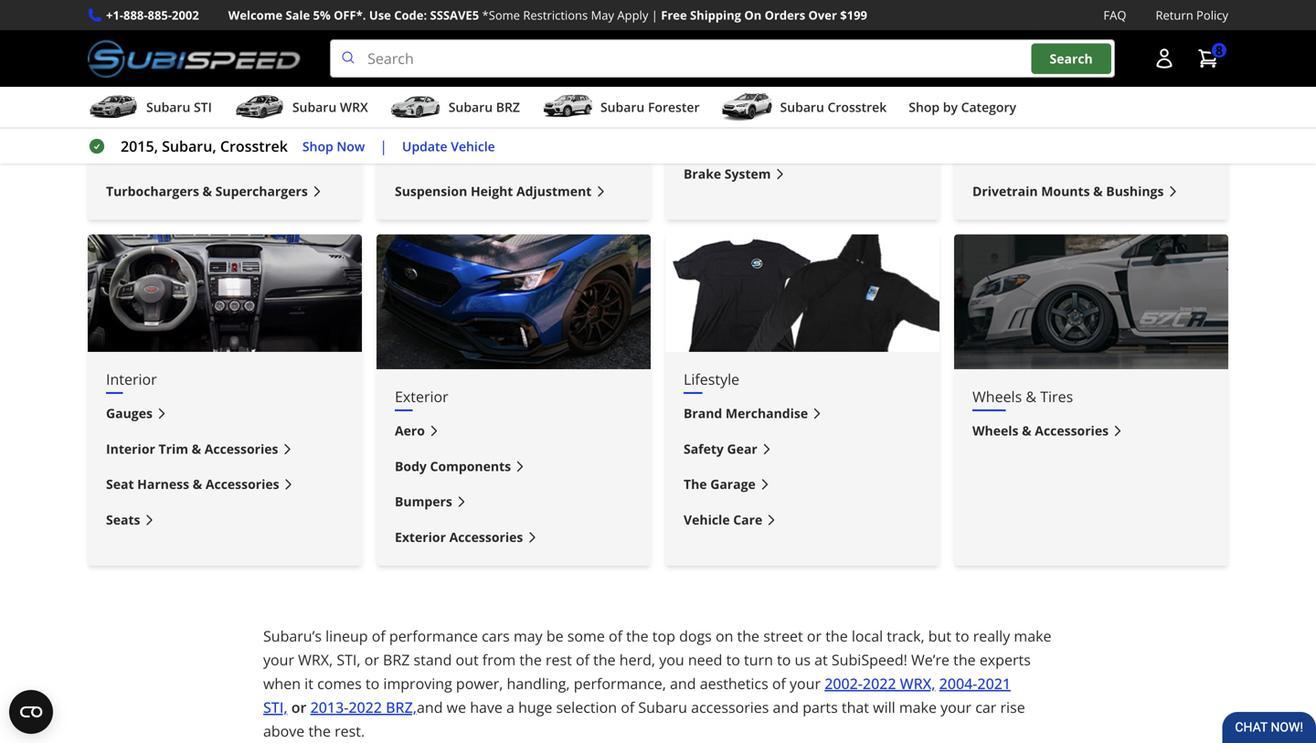 Task type: describe. For each thing, give the bounding box(es) containing it.
power,
[[456, 674, 503, 694]]

wheels for wheels & tires
[[973, 387, 1022, 407]]

shop now
[[302, 137, 365, 155]]

or 2013-2022 brz,
[[288, 698, 417, 717]]

a subaru wrx thumbnail image image
[[234, 93, 285, 121]]

turbochargers & superchargers link
[[106, 181, 344, 202]]

+1-
[[106, 7, 123, 23]]

subaru forester
[[601, 98, 700, 116]]

improving
[[383, 674, 452, 694]]

0 horizontal spatial your
[[263, 650, 294, 670]]

the garage
[[684, 476, 756, 493]]

now
[[337, 137, 365, 155]]

body components
[[395, 457, 511, 475]]

brake for brake pads
[[684, 94, 721, 111]]

air induction link
[[106, 146, 344, 166]]

safety gear
[[684, 440, 758, 458]]

need
[[688, 650, 723, 670]]

the right 'on'
[[737, 626, 760, 646]]

the down may
[[520, 650, 542, 670]]

interior for interior
[[106, 370, 157, 389]]

wheels & tires
[[973, 387, 1073, 407]]

will
[[873, 698, 896, 717]]

air induction
[[106, 147, 189, 164]]

components
[[430, 457, 511, 475]]

a subaru sti thumbnail image image
[[88, 93, 139, 121]]

to up aesthetics
[[726, 650, 740, 670]]

exterior accessories link
[[395, 527, 633, 548]]

0 vertical spatial 2022
[[863, 674, 896, 694]]

faq link
[[1104, 5, 1127, 25]]

that
[[842, 698, 869, 717]]

brz,
[[386, 698, 417, 717]]

subaru for subaru brz
[[449, 98, 493, 116]]

2002
[[172, 7, 199, 23]]

2 vertical spatial or
[[291, 698, 307, 717]]

subaru for subaru forester
[[601, 98, 645, 116]]

harness
[[137, 476, 189, 493]]

subaru brz button
[[390, 91, 520, 127]]

accessories down interior trim & accessories link
[[206, 476, 279, 493]]

stand
[[414, 650, 452, 670]]

2 horizontal spatial and
[[773, 698, 799, 717]]

of inside and we have a huge selection of subaru accessories and parts that will make your car rise above the rest.
[[621, 698, 635, 717]]

suspension bushings
[[395, 147, 528, 164]]

a subaru brz thumbnail image image
[[390, 93, 441, 121]]

brake for brake kits
[[684, 59, 721, 76]]

chassis bracing link
[[395, 75, 633, 95]]

and inside subaru's lineup of performance cars may be some of the top dogs on the street or the local track, but to really make your wrx, sti, or brz stand out from the rest of the herd, you need to turn to us at subispeed! we're the experts when it comes to improving power, handling, performance, and aesthetics of your
[[670, 674, 696, 694]]

kits
[[725, 59, 749, 76]]

2013-2022 brz, link
[[310, 698, 417, 717]]

you
[[659, 650, 684, 670]]

use
[[369, 7, 391, 23]]

& down air induction link
[[203, 182, 212, 200]]

track,
[[887, 626, 925, 646]]

brake pads
[[684, 94, 755, 111]]

return policy
[[1156, 7, 1229, 23]]

sti, inside subaru's lineup of performance cars may be some of the top dogs on the street or the local track, but to really make your wrx, sti, or brz stand out from the rest of the herd, you need to turn to us at subispeed! we're the experts when it comes to improving power, handling, performance, and aesthetics of your
[[337, 650, 361, 670]]

the garage link
[[684, 474, 921, 495]]

engine for engine
[[106, 41, 152, 60]]

comes
[[317, 674, 362, 694]]

1 horizontal spatial |
[[652, 7, 658, 23]]

2002-
[[825, 674, 863, 694]]

0 horizontal spatial 2022
[[349, 698, 382, 717]]

exterior for exterior accessories
[[395, 528, 446, 546]]

subaru for subaru crosstrek
[[780, 98, 824, 116]]

search input field
[[330, 39, 1115, 78]]

2013-
[[310, 698, 349, 717]]

chassis bracing
[[395, 76, 494, 93]]

+1-888-885-2002 link
[[106, 5, 199, 25]]

0 horizontal spatial bushings
[[471, 147, 528, 164]]

sti
[[194, 98, 212, 116]]

and we have a huge selection of subaru accessories and parts that will make your car rise above the rest.
[[263, 698, 1025, 741]]

welcome sale 5% off*. use code: sssave5 *some restrictions may apply | free shipping on orders over $199
[[228, 7, 868, 23]]

shop by category
[[909, 98, 1017, 116]]

system
[[725, 165, 771, 182]]

open widget image
[[9, 690, 53, 734]]

the up 2004-
[[954, 650, 976, 670]]

brake for brake system
[[684, 165, 721, 182]]

interior trim & accessories
[[106, 440, 278, 458]]

& left tires
[[1026, 387, 1037, 407]]

lineup
[[326, 626, 368, 646]]

out
[[456, 650, 479, 670]]

dogs
[[679, 626, 712, 646]]

parts
[[803, 698, 838, 717]]

trim
[[159, 440, 188, 458]]

1 horizontal spatial or
[[364, 650, 379, 670]]

make inside subaru's lineup of performance cars may be some of the top dogs on the street or the local track, but to really make your wrx, sti, or brz stand out from the rest of the herd, you need to turn to us at subispeed! we're the experts when it comes to improving power, handling, performance, and aesthetics of your
[[1014, 626, 1052, 646]]

turbochargers
[[106, 182, 199, 200]]

subaru for subaru sti
[[146, 98, 190, 116]]

garage
[[710, 476, 756, 493]]

sale
[[286, 7, 310, 23]]

seat
[[106, 476, 134, 493]]

body components link
[[395, 456, 633, 477]]

subaru inside and we have a huge selection of subaru accessories and parts that will make your car rise above the rest.
[[638, 698, 687, 717]]

car
[[976, 698, 997, 717]]

turn
[[744, 650, 773, 670]]

local
[[852, 626, 883, 646]]

subaru crosstrek
[[780, 98, 887, 116]]

axles
[[973, 76, 1007, 93]]

bumpers link
[[395, 492, 633, 512]]

subaru brz
[[449, 98, 520, 116]]

code:
[[394, 7, 427, 23]]

aesthetics
[[700, 674, 769, 694]]

suspension image
[[377, 0, 651, 23]]

accessories down bumpers link
[[449, 528, 523, 546]]

driveshafts
[[1023, 76, 1096, 93]]

subaru's lineup of performance cars may be some of the top dogs on the street or the local track, but to really make your wrx, sti, or brz stand out from the rest of the herd, you need to turn to us at subispeed! we're the experts when it comes to improving power, handling, performance, and aesthetics of your
[[263, 626, 1052, 694]]

drivetrain image
[[954, 0, 1229, 23]]

& right harness
[[193, 476, 202, 493]]

0 vertical spatial or
[[807, 626, 822, 646]]

lifestyle image
[[666, 235, 940, 352]]

suspension bushings link
[[395, 146, 633, 166]]

shop for shop by category
[[909, 98, 940, 116]]

of right lineup
[[372, 626, 386, 646]]

sti, inside 2004-2021 sti,
[[263, 698, 288, 717]]

2015,
[[121, 136, 158, 156]]

gauges
[[106, 405, 153, 422]]

suspension height adjustment link
[[395, 181, 633, 202]]

pads
[[725, 94, 755, 111]]

1 horizontal spatial wrx,
[[900, 674, 936, 694]]

by
[[943, 98, 958, 116]]

rise
[[1001, 698, 1025, 717]]

but
[[929, 626, 952, 646]]

accessories down gauges link
[[205, 440, 278, 458]]

height
[[471, 182, 513, 200]]

to up 2013-2022 brz, link
[[366, 674, 380, 694]]

safety gear link
[[684, 439, 921, 460]]

welcome
[[228, 7, 283, 23]]

brand merchandise
[[684, 405, 808, 422]]

shop for shop now
[[302, 137, 333, 155]]



Task type: locate. For each thing, give the bounding box(es) containing it.
subaru down bracing
[[449, 98, 493, 116]]

bracing
[[446, 76, 494, 93]]

street
[[764, 626, 803, 646]]

subaru,
[[162, 136, 216, 156]]

1 vertical spatial wheels
[[973, 422, 1019, 439]]

bushings down the differentials link at the top right of the page
[[1106, 182, 1164, 200]]

brand merchandise link
[[684, 403, 921, 424]]

1 vertical spatial engine
[[106, 111, 149, 129]]

update vehicle button
[[402, 136, 495, 157]]

1 horizontal spatial brz
[[496, 98, 520, 116]]

a subaru forester thumbnail image image
[[542, 93, 593, 121]]

0 vertical spatial crosstrek
[[828, 98, 887, 116]]

2022 up rest.
[[349, 698, 382, 717]]

1 vertical spatial or
[[364, 650, 379, 670]]

handling,
[[507, 674, 570, 694]]

brake down brake rotors
[[684, 165, 721, 182]]

steering
[[395, 111, 448, 129]]

update
[[402, 137, 448, 155]]

brz up improving
[[383, 650, 410, 670]]

1 vertical spatial your
[[790, 674, 821, 694]]

engine up 2015,
[[106, 111, 149, 129]]

1 vertical spatial crosstrek
[[220, 136, 288, 156]]

1 interior from the top
[[106, 370, 157, 389]]

of right the "some"
[[609, 626, 623, 646]]

exterior down bumpers
[[395, 528, 446, 546]]

and
[[670, 674, 696, 694], [417, 698, 443, 717], [773, 698, 799, 717]]

2 drivetrain from the top
[[973, 182, 1038, 200]]

0 horizontal spatial and
[[417, 698, 443, 717]]

2 interior from the top
[[106, 440, 155, 458]]

1 horizontal spatial your
[[790, 674, 821, 694]]

interior down gauges
[[106, 440, 155, 458]]

suspension for suspension bushings
[[395, 147, 467, 164]]

vehicle inside vehicle care link
[[684, 511, 730, 528]]

0 horizontal spatial brz
[[383, 650, 410, 670]]

accessories
[[1035, 422, 1109, 439], [205, 440, 278, 458], [206, 476, 279, 493], [449, 528, 523, 546]]

0 horizontal spatial make
[[899, 698, 937, 717]]

drivetrain mounts & bushings link
[[973, 181, 1210, 202]]

performance
[[389, 626, 478, 646]]

subaru sti
[[146, 98, 212, 116]]

wheels & accessories link
[[973, 421, 1210, 441]]

may
[[514, 626, 543, 646]]

0 vertical spatial suspension
[[395, 41, 473, 60]]

crosstrek inside dropdown button
[[828, 98, 887, 116]]

1 suspension from the top
[[395, 41, 473, 60]]

1 vertical spatial brz
[[383, 650, 410, 670]]

brakes
[[684, 23, 730, 43]]

1 vertical spatial drivetrain
[[973, 182, 1038, 200]]

1 drivetrain from the top
[[973, 41, 1040, 60]]

brz inside subaru's lineup of performance cars may be some of the top dogs on the street or the local track, but to really make your wrx, sti, or brz stand out from the rest of the herd, you need to turn to us at subispeed! we're the experts when it comes to improving power, handling, performance, and aesthetics of your
[[383, 650, 410, 670]]

1 horizontal spatial sti,
[[337, 650, 361, 670]]

wrx, inside subaru's lineup of performance cars may be some of the top dogs on the street or the local track, but to really make your wrx, sti, or brz stand out from the rest of the herd, you need to turn to us at subispeed! we're the experts when it comes to improving power, handling, performance, and aesthetics of your
[[298, 650, 333, 670]]

2 engine from the top
[[106, 111, 149, 129]]

0 horizontal spatial wrx,
[[298, 650, 333, 670]]

of right rest
[[576, 650, 590, 670]]

0 vertical spatial engine
[[106, 41, 152, 60]]

wrx, down we're
[[900, 674, 936, 694]]

exterior accessories
[[395, 528, 523, 546]]

0 vertical spatial brz
[[496, 98, 520, 116]]

suspension up chassis bracing
[[395, 41, 473, 60]]

return
[[1156, 7, 1194, 23]]

engine image
[[88, 0, 362, 23]]

brake inside brake kits link
[[684, 59, 721, 76]]

| left the free
[[652, 7, 658, 23]]

1 vertical spatial suspension
[[395, 147, 467, 164]]

exterior for exterior
[[395, 387, 449, 407]]

be
[[547, 626, 564, 646]]

|
[[652, 7, 658, 23], [380, 136, 388, 156]]

tires
[[1040, 387, 1073, 407]]

differentials link
[[973, 146, 1210, 166]]

aero
[[395, 422, 425, 439]]

3 suspension from the top
[[395, 182, 467, 200]]

on
[[716, 626, 734, 646]]

to right but
[[956, 626, 970, 646]]

the inside and we have a huge selection of subaru accessories and parts that will make your car rise above the rest.
[[308, 721, 331, 741]]

we
[[447, 698, 466, 717]]

exterior up aero
[[395, 387, 449, 407]]

vehicle down 'subaru brz'
[[451, 137, 495, 155]]

seats
[[106, 511, 140, 528]]

engine for engine management
[[106, 111, 149, 129]]

1 vertical spatial wrx,
[[900, 674, 936, 694]]

1 vertical spatial vehicle
[[684, 511, 730, 528]]

brake inside brake pads link
[[684, 94, 721, 111]]

0 vertical spatial bushings
[[471, 147, 528, 164]]

1 brake from the top
[[684, 59, 721, 76]]

button image
[[1154, 48, 1176, 70]]

management
[[152, 111, 237, 129]]

wheels down wheels & tires
[[973, 422, 1019, 439]]

1 vertical spatial sti,
[[263, 698, 288, 717]]

subaru inside dropdown button
[[601, 98, 645, 116]]

or
[[807, 626, 822, 646], [364, 650, 379, 670], [291, 698, 307, 717]]

& right axles
[[1010, 76, 1020, 93]]

2 suspension from the top
[[395, 147, 467, 164]]

0 vertical spatial wheels
[[973, 387, 1022, 407]]

1 vertical spatial |
[[380, 136, 388, 156]]

your down 2004-
[[941, 698, 972, 717]]

1 horizontal spatial and
[[670, 674, 696, 694]]

suspension for suspension
[[395, 41, 473, 60]]

or up at
[[807, 626, 822, 646]]

& right the trim
[[192, 440, 201, 458]]

&
[[1010, 76, 1020, 93], [203, 182, 212, 200], [1093, 182, 1103, 200], [1026, 387, 1037, 407], [1022, 422, 1032, 439], [192, 440, 201, 458], [193, 476, 202, 493]]

1 horizontal spatial make
[[1014, 626, 1052, 646]]

1 vertical spatial make
[[899, 698, 937, 717]]

body
[[395, 457, 427, 475]]

the up herd,
[[626, 626, 649, 646]]

1 vertical spatial exterior
[[395, 528, 446, 546]]

0 horizontal spatial sti,
[[263, 698, 288, 717]]

merchandise
[[726, 405, 808, 422]]

make up experts
[[1014, 626, 1052, 646]]

engine management link
[[106, 110, 344, 131]]

bushings up suspension height adjustment
[[471, 147, 528, 164]]

| right now
[[380, 136, 388, 156]]

0 vertical spatial drivetrain
[[973, 41, 1040, 60]]

0 horizontal spatial crosstrek
[[220, 136, 288, 156]]

subaru down subaru's lineup of performance cars may be some of the top dogs on the street or the local track, but to really make your wrx, sti, or brz stand out from the rest of the herd, you need to turn to us at subispeed! we're the experts when it comes to improving power, handling, performance, and aesthetics of your
[[638, 698, 687, 717]]

wrx, up it
[[298, 650, 333, 670]]

gear
[[727, 440, 758, 458]]

0 vertical spatial |
[[652, 7, 658, 23]]

drivetrain
[[973, 41, 1040, 60], [973, 182, 1038, 200]]

brand
[[684, 405, 722, 422]]

bushings
[[471, 147, 528, 164], [1106, 182, 1164, 200]]

seat harness & accessories link
[[106, 474, 344, 495]]

brake system
[[684, 165, 771, 182]]

steering link
[[395, 110, 633, 131]]

forester
[[648, 98, 700, 116]]

your
[[263, 650, 294, 670], [790, 674, 821, 694], [941, 698, 972, 717]]

of down performance,
[[621, 698, 635, 717]]

update vehicle
[[402, 137, 495, 155]]

interior for interior trim & accessories
[[106, 440, 155, 458]]

brz down chassis bracing link
[[496, 98, 520, 116]]

+1-888-885-2002
[[106, 7, 199, 23]]

2004-2021 sti, link
[[263, 674, 1011, 717]]

off*.
[[334, 7, 366, 23]]

brake for brake rotors
[[684, 130, 721, 147]]

vehicle inside update vehicle button
[[451, 137, 495, 155]]

your down 'us'
[[790, 674, 821, 694]]

make right will
[[899, 698, 937, 717]]

1 wheels from the top
[[973, 387, 1022, 407]]

gauges link
[[106, 403, 344, 424]]

& down wheels & tires
[[1022, 422, 1032, 439]]

1 horizontal spatial shop
[[909, 98, 940, 116]]

2 brake from the top
[[684, 94, 721, 111]]

axles & driveshafts
[[973, 76, 1096, 93]]

superchargers
[[215, 182, 308, 200]]

on
[[744, 7, 762, 23]]

wheels inside wheels & accessories link
[[973, 422, 1019, 439]]

1 vertical spatial interior
[[106, 440, 155, 458]]

2 vertical spatial suspension
[[395, 182, 467, 200]]

air
[[106, 147, 125, 164]]

0 horizontal spatial or
[[291, 698, 307, 717]]

to left 'us'
[[777, 650, 791, 670]]

engine management
[[106, 111, 237, 129]]

0 horizontal spatial shop
[[302, 137, 333, 155]]

herd,
[[620, 650, 656, 670]]

aero link
[[395, 421, 633, 441]]

your up when
[[263, 650, 294, 670]]

wheels & accessories image
[[954, 235, 1229, 370]]

and left we
[[417, 698, 443, 717]]

888-
[[123, 7, 148, 23]]

2 horizontal spatial your
[[941, 698, 972, 717]]

accessories
[[691, 698, 769, 717]]

2 wheels from the top
[[973, 422, 1019, 439]]

1 horizontal spatial vehicle
[[684, 511, 730, 528]]

0 vertical spatial shop
[[909, 98, 940, 116]]

1 exterior from the top
[[395, 387, 449, 407]]

8
[[1216, 41, 1223, 59]]

1 horizontal spatial bushings
[[1106, 182, 1164, 200]]

brz inside dropdown button
[[496, 98, 520, 116]]

engine up exhausts on the left top of the page
[[106, 41, 152, 60]]

2004-
[[939, 674, 978, 694]]

the up at
[[826, 626, 848, 646]]

2 horizontal spatial or
[[807, 626, 822, 646]]

the up performance,
[[593, 650, 616, 670]]

of down turn
[[772, 674, 786, 694]]

0 horizontal spatial |
[[380, 136, 388, 156]]

exhausts link
[[106, 75, 344, 95]]

brake system link
[[684, 164, 921, 184]]

shop left now
[[302, 137, 333, 155]]

shop now link
[[302, 136, 365, 157]]

subaru left wrx
[[292, 98, 337, 116]]

subaru for subaru wrx
[[292, 98, 337, 116]]

and left "parts"
[[773, 698, 799, 717]]

wheels for wheels & accessories
[[973, 422, 1019, 439]]

drivetrain up axles
[[973, 41, 1040, 60]]

or down lineup
[[364, 650, 379, 670]]

make inside and we have a huge selection of subaru accessories and parts that will make your car rise above the rest.
[[899, 698, 937, 717]]

0 vertical spatial make
[[1014, 626, 1052, 646]]

shop left the by
[[909, 98, 940, 116]]

safety
[[684, 440, 724, 458]]

crosstrek down "engine management" link
[[220, 136, 288, 156]]

over
[[809, 7, 837, 23]]

wrx
[[340, 98, 368, 116]]

suspension for suspension height adjustment
[[395, 182, 467, 200]]

0 vertical spatial wrx,
[[298, 650, 333, 670]]

return policy link
[[1156, 5, 1229, 25]]

0 horizontal spatial vehicle
[[451, 137, 495, 155]]

shipping
[[690, 7, 741, 23]]

subaru left sti on the left of the page
[[146, 98, 190, 116]]

search button
[[1032, 43, 1111, 74]]

0 vertical spatial exterior
[[395, 387, 449, 407]]

your inside and we have a huge selection of subaru accessories and parts that will make your car rise above the rest.
[[941, 698, 972, 717]]

above
[[263, 721, 305, 741]]

subispeed logo image
[[88, 39, 301, 78]]

2002-2022 wrx,
[[825, 674, 936, 694]]

or down it
[[291, 698, 307, 717]]

have
[[470, 698, 503, 717]]

brake pads link
[[684, 93, 921, 114]]

brake down brake pads
[[684, 130, 721, 147]]

2 exterior from the top
[[395, 528, 446, 546]]

& right mounts
[[1093, 182, 1103, 200]]

a subaru crosstrek thumbnail image image
[[722, 93, 773, 121]]

accessories down tires
[[1035, 422, 1109, 439]]

suspension down steering
[[395, 147, 467, 164]]

and down you on the bottom of the page
[[670, 674, 696, 694]]

subaru down brake kits link
[[780, 98, 824, 116]]

subaru's
[[263, 626, 322, 646]]

sti, down when
[[263, 698, 288, 717]]

wheels
[[973, 387, 1022, 407], [973, 422, 1019, 439]]

crosstrek down brake kits link
[[828, 98, 887, 116]]

0 vertical spatial vehicle
[[451, 137, 495, 155]]

subaru wrx
[[292, 98, 368, 116]]

brake inside brake system link
[[684, 165, 721, 182]]

vehicle down the
[[684, 511, 730, 528]]

drivetrain for drivetrain
[[973, 41, 1040, 60]]

drivetrain down the differentials
[[973, 182, 1038, 200]]

*some
[[482, 7, 520, 23]]

0 vertical spatial your
[[263, 650, 294, 670]]

brake left pads
[[684, 94, 721, 111]]

2 vertical spatial your
[[941, 698, 972, 717]]

sti, down lineup
[[337, 650, 361, 670]]

0 vertical spatial sti,
[[337, 650, 361, 670]]

1 horizontal spatial 2022
[[863, 674, 896, 694]]

1 vertical spatial bushings
[[1106, 182, 1164, 200]]

1 horizontal spatial crosstrek
[[828, 98, 887, 116]]

1 engine from the top
[[106, 41, 152, 60]]

interior up gauges
[[106, 370, 157, 389]]

wheels up wheels & accessories
[[973, 387, 1022, 407]]

may
[[591, 7, 614, 23]]

shop inside dropdown button
[[909, 98, 940, 116]]

brake left kits
[[684, 59, 721, 76]]

exterior image
[[377, 235, 651, 370]]

4 brake from the top
[[684, 165, 721, 182]]

1 vertical spatial 2022
[[349, 698, 382, 717]]

the down 2013-
[[308, 721, 331, 741]]

cars
[[482, 626, 510, 646]]

subaru sti button
[[88, 91, 212, 127]]

brake rotors
[[684, 130, 767, 147]]

2004-2021 sti,
[[263, 674, 1011, 717]]

2022 up will
[[863, 674, 896, 694]]

3 brake from the top
[[684, 130, 721, 147]]

interior image
[[88, 235, 362, 352]]

drivetrain for drivetrain mounts & bushings
[[973, 182, 1038, 200]]

0 vertical spatial interior
[[106, 370, 157, 389]]

subaru left forester
[[601, 98, 645, 116]]

suspension down "update"
[[395, 182, 467, 200]]

1 vertical spatial shop
[[302, 137, 333, 155]]



Task type: vqa. For each thing, say whether or not it's contained in the screenshot.


